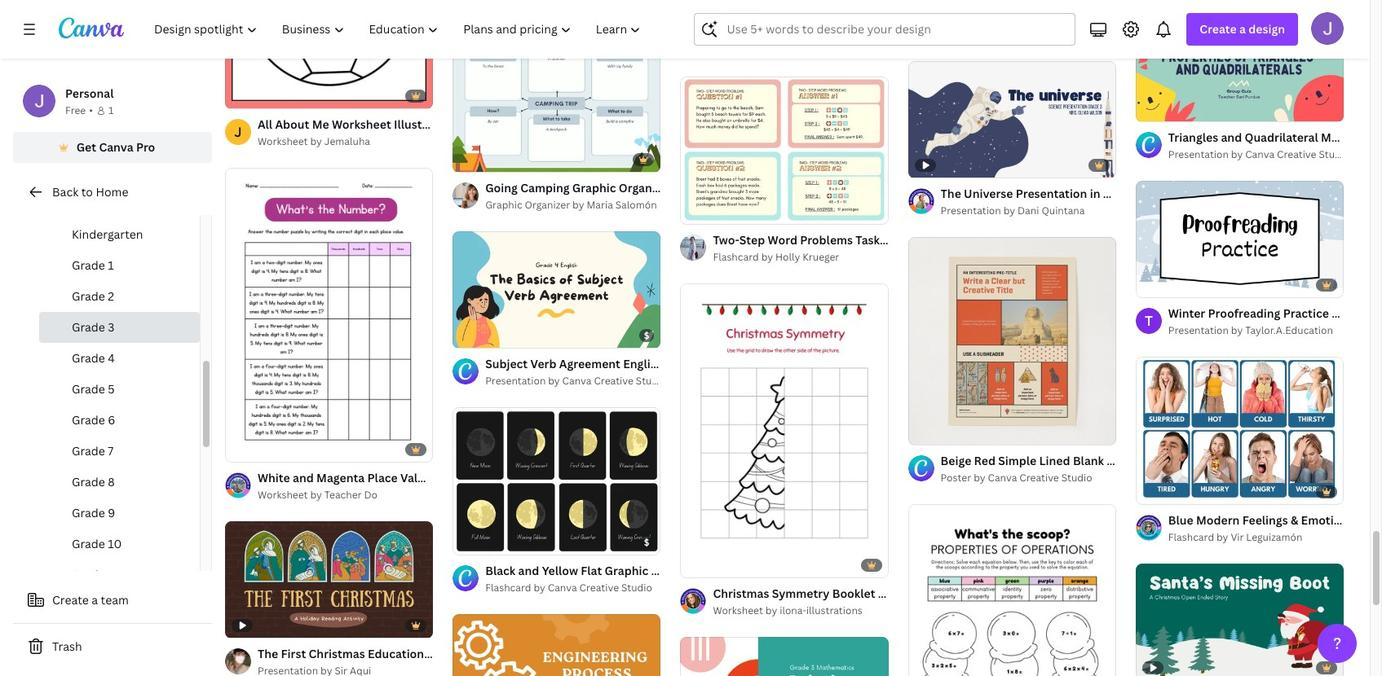 Task type: locate. For each thing, give the bounding box(es) containing it.
0 horizontal spatial simple
[[737, 180, 775, 196]]

worksheet by teacher do
[[258, 488, 378, 502]]

grade for grade 6
[[72, 413, 105, 428]]

0 vertical spatial $
[[644, 330, 649, 342]]

grade up create a team
[[72, 567, 105, 583]]

a left design
[[1239, 21, 1246, 37]]

create for create a design
[[1200, 21, 1237, 37]]

white
[[1130, 10, 1163, 25], [1155, 186, 1187, 202]]

0 vertical spatial organizer
[[619, 180, 672, 196]]

4 up 5
[[108, 351, 115, 366]]

grade left the 8
[[72, 475, 105, 490]]

and inside the universe presentation in blue and white illustrative style presentation by dani quintana
[[1131, 186, 1152, 202]]

a for design
[[1239, 21, 1246, 37]]

0 horizontal spatial in
[[1078, 10, 1088, 25]]

1 horizontal spatial in
[[1090, 186, 1100, 202]]

create
[[1200, 21, 1237, 37], [52, 593, 89, 608]]

grade 11
[[72, 567, 120, 583]]

Search search field
[[727, 14, 1065, 45]]

1 vertical spatial simple
[[737, 180, 775, 196]]

flashcard
[[713, 250, 759, 264], [1168, 531, 1214, 545], [697, 564, 751, 579], [485, 582, 531, 596]]

poster right educational on the right
[[1221, 454, 1257, 469]]

organizer down camping at the top left of the page
[[525, 198, 570, 212]]

of for presentation by taylor.a.education
[[1154, 278, 1163, 290]]

graphic inside black and yellow flat graphic science flashcard flashcard by canva creative studio
[[605, 564, 648, 579]]

1 vertical spatial $
[[644, 537, 649, 549]]

create for create a team
[[52, 593, 89, 608]]

studio inside beige red simple lined blank portrait educational poster poster by canva creative studio
[[1061, 472, 1092, 485]]

1 horizontal spatial 2
[[482, 536, 487, 548]]

taylor.a.education image
[[1136, 308, 1162, 334]]

0 horizontal spatial a
[[92, 593, 98, 608]]

1 vertical spatial create
[[52, 593, 89, 608]]

0 vertical spatial dani
[[1007, 27, 1029, 41]]

style
[[1206, 10, 1235, 25], [778, 180, 806, 196], [1253, 186, 1281, 202]]

9 grade from the top
[[72, 506, 105, 521]]

grade for grade 2
[[72, 289, 105, 304]]

5 grade from the top
[[72, 382, 105, 397]]

6 grade from the top
[[72, 413, 105, 428]]

grade 5 link
[[39, 374, 200, 405]]

1 vertical spatial 1 of 2
[[464, 536, 487, 548]]

0 horizontal spatial presentation by canva creative studio
[[485, 374, 667, 388]]

1 inside 1 of 11 link
[[1147, 278, 1152, 290]]

grade left 7
[[72, 444, 105, 459]]

4 down colorful
[[710, 204, 715, 217]]

$ for flashcard by canva creative studio
[[644, 537, 649, 549]]

flashcard down modern
[[1168, 531, 1214, 545]]

3 up beige
[[937, 426, 943, 438]]

0 vertical spatial poster
[[1221, 454, 1257, 469]]

1 horizontal spatial 3
[[937, 426, 943, 438]]

1 horizontal spatial blue
[[1168, 513, 1193, 528]]

1 horizontal spatial 1 of 2 link
[[1136, 357, 1344, 505]]

graphic organizer by maria salomón link
[[485, 198, 661, 214]]

2 $ from the top
[[644, 537, 649, 549]]

None search field
[[694, 13, 1076, 46]]

•
[[89, 104, 93, 117]]

0 vertical spatial quintana
[[1031, 27, 1075, 41]]

quintana
[[1031, 27, 1075, 41], [1042, 204, 1085, 218]]

2 down grade 1 link
[[108, 289, 114, 304]]

grade left the 9
[[72, 506, 105, 521]]

home
[[96, 184, 128, 200]]

0 horizontal spatial 3
[[108, 320, 115, 335]]

1 horizontal spatial and
[[1131, 186, 1152, 202]]

1 horizontal spatial simple
[[998, 454, 1037, 469]]

by inside 'presentation by taylor.a.education' link
[[1231, 323, 1243, 337]]

1 inside 1 of 19 link
[[464, 329, 469, 341]]

0 horizontal spatial 11
[[108, 567, 120, 583]]

jemaluha
[[324, 134, 370, 148]]

2
[[108, 289, 114, 304], [1165, 485, 1170, 497], [482, 536, 487, 548]]

2 down educational on the right
[[1165, 485, 1170, 497]]

3 inside 1 of 3 link
[[937, 426, 943, 438]]

1 for flashcard by holly krueger
[[692, 204, 696, 217]]

0 vertical spatial create
[[1200, 21, 1237, 37]]

a
[[1239, 21, 1246, 37], [92, 593, 98, 608]]

poster down beige
[[941, 472, 971, 485]]

0 horizontal spatial poster
[[941, 472, 971, 485]]

1 of 2 up black
[[464, 536, 487, 548]]

simple inside contractions worksheet in purple white simple style worksheet by dani quintana
[[1165, 10, 1204, 25]]

worksheet
[[1016, 10, 1075, 25], [941, 27, 991, 41], [332, 117, 391, 132], [258, 134, 308, 148], [258, 488, 308, 502], [713, 604, 763, 618]]

in up presentation by dani quintana link on the right top of the page
[[1090, 186, 1100, 202]]

10 grade from the top
[[72, 537, 105, 552]]

1 vertical spatial white
[[1155, 186, 1187, 202]]

worksheet left teacher
[[258, 488, 308, 502]]

trash
[[52, 639, 82, 655]]

flash
[[1356, 513, 1382, 528]]

grade down grade 2 in the top left of the page
[[72, 320, 105, 335]]

purple
[[1091, 10, 1128, 25]]

1 vertical spatial illustrative
[[1190, 186, 1250, 202]]

get canva pro
[[76, 139, 155, 155]]

worksheet up "worksheet by dani quintana" link
[[1016, 10, 1075, 25]]

grade inside 'link'
[[72, 382, 105, 397]]

grade for grade 1
[[72, 258, 105, 273]]

1 horizontal spatial presentation by canva creative studio link
[[1168, 147, 1350, 163]]

1 horizontal spatial organizer
[[619, 180, 672, 196]]

flashcard right science
[[697, 564, 751, 579]]

4 grade from the top
[[72, 351, 105, 366]]

grade left 10
[[72, 537, 105, 552]]

of
[[1154, 102, 1163, 114], [699, 204, 708, 217], [1154, 278, 1163, 290], [471, 329, 480, 341], [926, 426, 935, 438], [1154, 485, 1163, 497], [471, 536, 480, 548]]

0 horizontal spatial 1 of 2 link
[[453, 408, 661, 556]]

0 vertical spatial and
[[1131, 186, 1152, 202]]

flashcard inside blue modern feelings & emotions flash flashcard by vir leguizamón
[[1168, 531, 1214, 545]]

black and yellow flat graphic science flashcard link
[[485, 563, 751, 581]]

3 grade from the top
[[72, 320, 105, 335]]

1 horizontal spatial 11
[[1165, 278, 1175, 290]]

studio
[[1319, 147, 1350, 161], [636, 374, 667, 388], [1061, 472, 1092, 485], [621, 582, 652, 596]]

0 horizontal spatial presentation by canva creative studio link
[[485, 374, 667, 390]]

1 inside 1 of 3 link
[[919, 426, 924, 438]]

pre-school
[[72, 196, 131, 211]]

create inside button
[[52, 593, 89, 608]]

0 vertical spatial 1 of 2
[[1147, 485, 1170, 497]]

2 horizontal spatial style
[[1253, 186, 1281, 202]]

a inside dropdown button
[[1239, 21, 1246, 37]]

presentation for presentation by canva space explorers link
[[713, 43, 773, 57]]

1 horizontal spatial presentation by canva creative studio
[[1168, 147, 1350, 161]]

creative inside black and yellow flat graphic science flashcard flashcard by canva creative studio
[[579, 582, 619, 596]]

1 of 2 link for yellow
[[453, 408, 661, 556]]

graphic up 'maria'
[[572, 180, 616, 196]]

simple
[[1165, 10, 1204, 25], [737, 180, 775, 196], [998, 454, 1037, 469]]

dani
[[1007, 27, 1029, 41], [1018, 204, 1039, 218]]

1 for presentation by taylor.a.education
[[1147, 278, 1152, 290]]

1 of 4
[[692, 204, 715, 217]]

0 horizontal spatial blue
[[1103, 186, 1128, 202]]

grade left 6
[[72, 413, 105, 428]]

quintana down the universe presentation in blue and white illustrative style link
[[1042, 204, 1085, 218]]

0 vertical spatial simple
[[1165, 10, 1204, 25]]

grade 11 link
[[39, 560, 200, 591]]

of for poster by canva creative studio
[[926, 426, 935, 438]]

grade 9
[[72, 506, 115, 521]]

2 horizontal spatial simple
[[1165, 10, 1204, 25]]

1 of 2 down educational on the right
[[1147, 485, 1170, 497]]

1 vertical spatial and
[[518, 564, 539, 579]]

grade left 5
[[72, 382, 105, 397]]

2 vertical spatial 2
[[482, 536, 487, 548]]

quintana down "contractions worksheet in purple white simple style" link
[[1031, 27, 1075, 41]]

0 vertical spatial 11
[[1165, 278, 1175, 290]]

grade up grade 2 in the top left of the page
[[72, 258, 105, 273]]

presentation by canva creative studio for top 'presentation by canva creative studio' link
[[1168, 147, 1350, 161]]

1 of 2
[[1147, 485, 1170, 497], [464, 536, 487, 548]]

0 vertical spatial a
[[1239, 21, 1246, 37]]

blue
[[1103, 186, 1128, 202], [1168, 513, 1193, 528]]

8
[[108, 475, 115, 490]]

simple inside going camping graphic organizer in colorful simple style graphic organizer by maria salomón
[[737, 180, 775, 196]]

graphic down going
[[485, 198, 522, 212]]

christmas symmetry booklet worksheet in black and white hand drawn style image
[[680, 284, 888, 578]]

2 vertical spatial simple
[[998, 454, 1037, 469]]

blue inside the universe presentation in blue and white illustrative style presentation by dani quintana
[[1103, 186, 1128, 202]]

presentation by canva creative studio link
[[1168, 147, 1350, 163], [485, 374, 667, 390]]

graphic
[[572, 180, 616, 196], [485, 198, 522, 212], [605, 564, 648, 579]]

simple up 'poster by canva creative studio' link
[[998, 454, 1037, 469]]

3 down grade 2 link
[[108, 320, 115, 335]]

by inside flashcard by holly krueger link
[[761, 250, 773, 264]]

create a design button
[[1187, 13, 1298, 46]]

2 vertical spatial graphic
[[605, 564, 648, 579]]

do
[[364, 488, 378, 502]]

10
[[108, 537, 122, 552]]

0 horizontal spatial style
[[778, 180, 806, 196]]

flashcard by canva creative studio link
[[485, 581, 661, 597]]

the universe presentation in blue and white illustrative style link
[[941, 185, 1281, 203]]

the
[[941, 186, 961, 202]]

and
[[1131, 186, 1152, 202], [518, 564, 539, 579]]

1 of 28
[[1147, 102, 1176, 114]]

black and yellow flat graphic science flashcard flashcard by canva creative studio
[[485, 564, 751, 596]]

1 horizontal spatial illustrative
[[1190, 186, 1250, 202]]

colorful
[[688, 180, 734, 196]]

2 up black
[[482, 536, 487, 548]]

11 grade from the top
[[72, 567, 105, 583]]

1 of 11 link
[[1136, 181, 1344, 298]]

illustrative inside the universe presentation in blue and white illustrative style presentation by dani quintana
[[1190, 186, 1250, 202]]

1 for flashcard by canva creative studio
[[464, 536, 469, 548]]

2 horizontal spatial 2
[[1165, 485, 1170, 497]]

presentation by canva space explorers
[[713, 43, 897, 57]]

going camping graphic organizer in colorful simple style image
[[453, 25, 661, 172]]

1 grade from the top
[[72, 258, 105, 273]]

1 vertical spatial poster
[[941, 472, 971, 485]]

1 vertical spatial in
[[1090, 186, 1100, 202]]

8 grade from the top
[[72, 475, 105, 490]]

0 horizontal spatial and
[[518, 564, 539, 579]]

1 vertical spatial quintana
[[1042, 204, 1085, 218]]

0 vertical spatial illustrative
[[394, 117, 454, 132]]

of for flashcard by holly krueger
[[699, 204, 708, 217]]

1 vertical spatial 3
[[937, 426, 943, 438]]

graphic right flat
[[605, 564, 648, 579]]

by inside blue modern feelings & emotions flash flashcard by vir leguizamón
[[1217, 531, 1228, 545]]

1
[[1147, 102, 1152, 114], [108, 104, 114, 117], [692, 204, 696, 217], [108, 258, 114, 273], [1147, 278, 1152, 290], [464, 329, 469, 341], [919, 426, 924, 438], [1147, 485, 1152, 497], [464, 536, 469, 548]]

grade down grade 3
[[72, 351, 105, 366]]

back
[[52, 184, 78, 200]]

contractions worksheet in purple white simple style link
[[941, 9, 1235, 27]]

space
[[822, 43, 850, 57]]

1 horizontal spatial 1 of 2
[[1147, 485, 1170, 497]]

simple right purple
[[1165, 10, 1204, 25]]

1 $ from the top
[[644, 330, 649, 342]]

organizer up salomón
[[619, 180, 672, 196]]

1 vertical spatial organizer
[[525, 198, 570, 212]]

create inside dropdown button
[[1200, 21, 1237, 37]]

canva inside black and yellow flat graphic science flashcard flashcard by canva creative studio
[[548, 582, 577, 596]]

0 horizontal spatial 2
[[108, 289, 114, 304]]

by inside "worksheet by teacher do" link
[[310, 488, 322, 502]]

1 of 2 link for feelings
[[1136, 357, 1344, 505]]

1 horizontal spatial style
[[1206, 10, 1235, 25]]

1 horizontal spatial 4
[[710, 204, 715, 217]]

1 vertical spatial graphic
[[485, 198, 522, 212]]

0 horizontal spatial create
[[52, 593, 89, 608]]

1 vertical spatial a
[[92, 593, 98, 608]]

grade
[[72, 258, 105, 273], [72, 289, 105, 304], [72, 320, 105, 335], [72, 351, 105, 366], [72, 382, 105, 397], [72, 413, 105, 428], [72, 444, 105, 459], [72, 475, 105, 490], [72, 506, 105, 521], [72, 537, 105, 552], [72, 567, 105, 583]]

1 inside 1 of 4 link
[[692, 204, 696, 217]]

worksheet left ilona-
[[713, 604, 763, 618]]

create down grade 11
[[52, 593, 89, 608]]

creative inside beige red simple lined blank portrait educational poster poster by canva creative studio
[[1019, 472, 1059, 485]]

beige red simple lined blank portrait educational poster link
[[941, 453, 1257, 471]]

grade 6 link
[[39, 405, 200, 436]]

1 of 19
[[464, 329, 492, 341]]

grade for grade 10
[[72, 537, 105, 552]]

by inside worksheet by ilona-illustrations link
[[766, 604, 777, 618]]

1 vertical spatial presentation by canva creative studio
[[485, 374, 667, 388]]

worksheet up jemaluha
[[332, 117, 391, 132]]

blue modern feelings & emotions flash flashcard by vir leguizamón
[[1168, 513, 1382, 545]]

1 for presentation by canva creative studio
[[464, 329, 469, 341]]

1 vertical spatial 2
[[1165, 485, 1170, 497]]

science
[[651, 564, 694, 579]]

grade down the grade 1 at the top
[[72, 289, 105, 304]]

0 vertical spatial blue
[[1103, 186, 1128, 202]]

0 horizontal spatial 1 of 2
[[464, 536, 487, 548]]

0 horizontal spatial 4
[[108, 351, 115, 366]]

camping
[[520, 180, 570, 196]]

organizer
[[619, 180, 672, 196], [525, 198, 570, 212]]

presentation by canva creative studio
[[1168, 147, 1350, 161], [485, 374, 667, 388]]

0 horizontal spatial organizer
[[525, 198, 570, 212]]

flat
[[581, 564, 602, 579]]

11
[[1165, 278, 1175, 290], [108, 567, 120, 583]]

1 horizontal spatial create
[[1200, 21, 1237, 37]]

7 grade from the top
[[72, 444, 105, 459]]

presentation
[[713, 43, 773, 57], [1168, 147, 1229, 161], [1016, 186, 1087, 202], [941, 204, 1001, 218], [1168, 323, 1229, 337], [485, 374, 546, 388]]

0 vertical spatial in
[[1078, 10, 1088, 25]]

0 vertical spatial presentation by canva creative studio link
[[1168, 147, 1350, 163]]

0 vertical spatial white
[[1130, 10, 1163, 25]]

3
[[108, 320, 115, 335], [937, 426, 943, 438]]

2 grade from the top
[[72, 289, 105, 304]]

0 vertical spatial 2
[[108, 289, 114, 304]]

1 horizontal spatial a
[[1239, 21, 1246, 37]]

modern
[[1196, 513, 1240, 528]]

1 vertical spatial dani
[[1018, 204, 1039, 218]]

taylor.a.education
[[1245, 323, 1333, 337]]

free
[[65, 104, 86, 117]]

a inside button
[[92, 593, 98, 608]]

1 vertical spatial blue
[[1168, 513, 1193, 528]]

subject verb agreement english quiz presentation in a blue yellow and red illustrative style image
[[453, 232, 661, 349]]

0 vertical spatial presentation by canva creative studio
[[1168, 147, 1350, 161]]

grade for grade 5
[[72, 382, 105, 397]]

create left design
[[1200, 21, 1237, 37]]

white inside contractions worksheet in purple white simple style worksheet by dani quintana
[[1130, 10, 1163, 25]]

by inside all about me worksheet illustrative pink tones worksheet by jemaluha
[[310, 134, 322, 148]]

in left purple
[[1078, 10, 1088, 25]]

creative
[[1277, 147, 1316, 161], [594, 374, 633, 388], [1019, 472, 1059, 485], [579, 582, 619, 596]]

19
[[482, 329, 492, 341]]

a left team
[[92, 593, 98, 608]]

worksheet down about
[[258, 134, 308, 148]]

simple right colorful
[[737, 180, 775, 196]]

0 horizontal spatial illustrative
[[394, 117, 454, 132]]

all about me worksheet illustrative pink tones image
[[225, 0, 433, 108]]

personal
[[65, 86, 114, 101]]



Task type: vqa. For each thing, say whether or not it's contained in the screenshot.
Team 1 image
no



Task type: describe. For each thing, give the bounding box(es) containing it.
grade 2 link
[[39, 281, 200, 312]]

going camping graphic organizer in colorful simple style link
[[485, 180, 806, 198]]

flashcard down black
[[485, 582, 531, 596]]

grade 1 link
[[39, 250, 200, 281]]

2 for blue modern feelings & emotions flash
[[1165, 485, 1170, 497]]

illustrative inside all about me worksheet illustrative pink tones worksheet by jemaluha
[[394, 117, 454, 132]]

by inside contractions worksheet in purple white simple style worksheet by dani quintana
[[993, 27, 1005, 41]]

0 vertical spatial graphic
[[572, 180, 616, 196]]

dani inside contractions worksheet in purple white simple style worksheet by dani quintana
[[1007, 27, 1029, 41]]

vir
[[1231, 531, 1244, 545]]

$ for presentation by canva creative studio
[[644, 330, 649, 342]]

triangles and quadrilateral math quiz presentation in a blue yellow and red illustrative style image
[[1136, 4, 1344, 122]]

7
[[108, 444, 114, 459]]

a for team
[[92, 593, 98, 608]]

pre-
[[72, 196, 95, 211]]

worksheet inside worksheet by ilona-illustrations link
[[713, 604, 763, 618]]

1 vertical spatial presentation by canva creative studio link
[[485, 374, 667, 390]]

white and magenta place value number puzzle math worksheet in simple style image
[[225, 168, 433, 462]]

1 for poster by canva creative studio
[[919, 426, 924, 438]]

kindergarten link
[[39, 219, 200, 250]]

flashcard left holly
[[713, 250, 759, 264]]

krueger
[[803, 250, 839, 264]]

1 vertical spatial 11
[[108, 567, 120, 583]]

teacher
[[324, 488, 362, 502]]

worksheet by ilona-illustrations link
[[713, 603, 888, 619]]

presentation for the bottom 'presentation by canva creative studio' link
[[485, 374, 546, 388]]

grade for grade 11
[[72, 567, 105, 583]]

by inside beige red simple lined blank portrait educational poster poster by canva creative studio
[[974, 472, 985, 485]]

grade for grade 7
[[72, 444, 105, 459]]

blue modern feelings & emotions flashcards image
[[1136, 357, 1344, 504]]

flashcard by vir leguizamón link
[[1168, 530, 1344, 546]]

5
[[108, 382, 115, 397]]

dani inside the universe presentation in blue and white illustrative style presentation by dani quintana
[[1018, 204, 1039, 218]]

by inside going camping graphic organizer in colorful simple style graphic organizer by maria salomón
[[572, 198, 584, 212]]

style inside going camping graphic organizer in colorful simple style graphic organizer by maria salomón
[[778, 180, 806, 196]]

grade 4
[[72, 351, 115, 366]]

of for presentation by canva creative studio
[[471, 329, 480, 341]]

1 inside grade 1 link
[[108, 258, 114, 273]]

yellow
[[542, 564, 578, 579]]

grade 8 link
[[39, 467, 200, 498]]

6
[[108, 413, 115, 428]]

me
[[312, 117, 329, 132]]

two-step word problems task flashcards in orange playful style image
[[680, 77, 888, 224]]

worksheet down contractions
[[941, 27, 991, 41]]

going
[[485, 180, 518, 196]]

team
[[101, 593, 129, 608]]

canva inside beige red simple lined blank portrait educational poster poster by canva creative studio
[[988, 472, 1017, 485]]

in
[[675, 180, 686, 196]]

to
[[81, 184, 93, 200]]

1 of 11
[[1147, 278, 1175, 290]]

pre-school link
[[39, 188, 200, 219]]

pro
[[136, 139, 155, 155]]

grade 5
[[72, 382, 115, 397]]

1 of 28 link
[[1136, 4, 1344, 122]]

1 of 19 link
[[453, 232, 661, 349]]

by inside presentation by canva space explorers link
[[776, 43, 788, 57]]

black
[[485, 564, 516, 579]]

beige
[[941, 454, 971, 469]]

1 horizontal spatial poster
[[1221, 454, 1257, 469]]

by inside black and yellow flat graphic science flashcard flashcard by canva creative studio
[[534, 582, 545, 596]]

grade 6
[[72, 413, 115, 428]]

and inside black and yellow flat graphic science flashcard flashcard by canva creative studio
[[518, 564, 539, 579]]

blue inside blue modern feelings & emotions flash flashcard by vir leguizamón
[[1168, 513, 1193, 528]]

0 vertical spatial 3
[[108, 320, 115, 335]]

1 vertical spatial 4
[[108, 351, 115, 366]]

simple inside beige red simple lined blank portrait educational poster poster by canva creative studio
[[998, 454, 1037, 469]]

create a team button
[[13, 585, 212, 617]]

grade for grade 3
[[72, 320, 105, 335]]

presentation for top 'presentation by canva creative studio' link
[[1168, 147, 1229, 161]]

style inside the universe presentation in blue and white illustrative style presentation by dani quintana
[[1253, 186, 1281, 202]]

going camping graphic organizer in colorful simple style graphic organizer by maria salomón
[[485, 180, 806, 212]]

kindergarten
[[72, 227, 143, 242]]

free •
[[65, 104, 93, 117]]

maria
[[587, 198, 613, 212]]

of for flashcard by vir leguizamón
[[1154, 485, 1163, 497]]

1 of 2 for black
[[464, 536, 487, 548]]

presentation for 'presentation by taylor.a.education' link
[[1168, 323, 1229, 337]]

presentation by canva space explorers link
[[713, 42, 897, 58]]

white inside the universe presentation in blue and white illustrative style presentation by dani quintana
[[1155, 186, 1187, 202]]

&
[[1291, 513, 1298, 528]]

canva inside button
[[99, 139, 133, 155]]

all about me worksheet illustrative pink tones worksheet by jemaluha
[[258, 117, 516, 148]]

educational
[[1152, 454, 1219, 469]]

grade 9 link
[[39, 498, 200, 529]]

ilona-
[[780, 604, 806, 618]]

top level navigation element
[[144, 13, 655, 46]]

grade for grade 4
[[72, 351, 105, 366]]

28
[[1165, 102, 1176, 114]]

grade for grade 9
[[72, 506, 105, 521]]

pink
[[457, 117, 481, 132]]

in inside contractions worksheet in purple white simple style worksheet by dani quintana
[[1078, 10, 1088, 25]]

illustrations
[[806, 604, 863, 618]]

multiplication & division properties printable worksheet in colourful playful style image
[[908, 505, 1116, 677]]

all about me worksheet illustrative pink tones link
[[258, 116, 516, 134]]

presentation by taylor.a.education link
[[1168, 323, 1344, 339]]

universe
[[964, 186, 1013, 202]]

contractions worksheet in purple white simple style worksheet by dani quintana
[[941, 10, 1235, 41]]

flashcard by holly krueger
[[713, 250, 839, 264]]

about
[[275, 117, 309, 132]]

of for flashcard by canva creative studio
[[471, 536, 480, 548]]

jacob simon image
[[1311, 12, 1344, 45]]

quintana inside the universe presentation in blue and white illustrative style presentation by dani quintana
[[1042, 204, 1085, 218]]

relating multiplication and division educational presentation in blue geometric style image
[[680, 637, 888, 677]]

studio inside black and yellow flat graphic science flashcard flashcard by canva creative studio
[[621, 582, 652, 596]]

feelings
[[1242, 513, 1288, 528]]

salomón
[[615, 198, 657, 212]]

back to home link
[[13, 176, 212, 209]]

worksheet inside "worksheet by teacher do" link
[[258, 488, 308, 502]]

design
[[1249, 21, 1285, 37]]

by inside the universe presentation in blue and white illustrative style presentation by dani quintana
[[1003, 204, 1015, 218]]

j link
[[225, 119, 251, 145]]

style inside contractions worksheet in purple white simple style worksheet by dani quintana
[[1206, 10, 1235, 25]]

grade 8
[[72, 475, 115, 490]]

create a team
[[52, 593, 129, 608]]

emotions
[[1301, 513, 1354, 528]]

portrait
[[1107, 454, 1150, 469]]

school
[[95, 196, 131, 211]]

winter proofreading practice presentation in blue white illustrative style image
[[1136, 181, 1344, 298]]

9
[[108, 506, 115, 521]]

1 of 2 for blue
[[1147, 485, 1170, 497]]

worksheet by jemaluha link
[[258, 134, 433, 150]]

jemaluha image
[[225, 119, 251, 145]]

grade 1
[[72, 258, 114, 273]]

1 of 3 link
[[908, 237, 1116, 446]]

grade 10
[[72, 537, 122, 552]]

in inside the universe presentation in blue and white illustrative style presentation by dani quintana
[[1090, 186, 1100, 202]]

quintana inside contractions worksheet in purple white simple style worksheet by dani quintana
[[1031, 27, 1075, 41]]

create a design
[[1200, 21, 1285, 37]]

worksheet by teacher do link
[[258, 487, 433, 504]]

explorers
[[853, 43, 897, 57]]

taylor.a.education element
[[1136, 308, 1162, 334]]

jemaluha element
[[225, 119, 251, 145]]

2 for black and yellow flat graphic science flashcard
[[482, 536, 487, 548]]

black and yellow flat graphic science flashcard image
[[453, 408, 661, 555]]

holly
[[775, 250, 800, 264]]

grade 7
[[72, 444, 114, 459]]

worksheet by ilona-illustrations
[[713, 604, 863, 618]]

grade for grade 8
[[72, 475, 105, 490]]

presentation by canva creative studio for the bottom 'presentation by canva creative studio' link
[[485, 374, 667, 388]]

the universe presentation in blue and white illustrative style presentation by dani quintana
[[941, 186, 1281, 218]]

leguizamón
[[1246, 531, 1302, 545]]

1 for flashcard by vir leguizamón
[[1147, 485, 1152, 497]]

worksheet by dani quintana link
[[941, 27, 1116, 43]]

lined
[[1039, 454, 1070, 469]]

beige red simple lined blank portrait educational poster image
[[908, 237, 1116, 446]]

0 vertical spatial 4
[[710, 204, 715, 217]]

grade 7 link
[[39, 436, 200, 467]]



